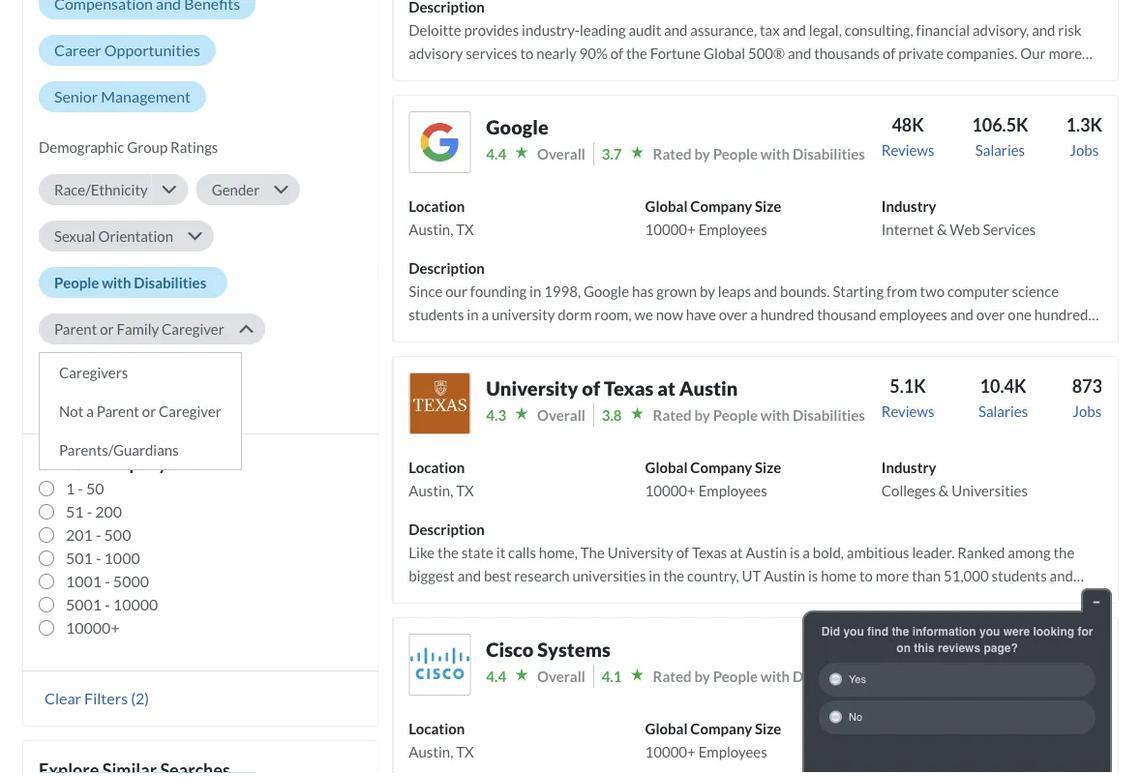 Task type: vqa. For each thing, say whether or not it's contained in the screenshot.
I have received an internship offer for this coming summer, accepted it on Monday, from BNY Mellon. They have a drug test policy. Was curious as if anyone would know when I would have to take the test ...'s received
no



Task type: describe. For each thing, give the bounding box(es) containing it.
demographic
[[39, 138, 124, 156]]

501
[[66, 549, 93, 568]]

50
[[86, 479, 104, 498]]

family
[[117, 320, 159, 338]]

industry for of
[[882, 459, 937, 476]]

with for google
[[761, 145, 790, 163]]

0 vertical spatial parent
[[54, 320, 97, 338]]

google image
[[409, 111, 471, 173]]

rated for google
[[653, 145, 692, 163]]

overall for google
[[538, 145, 586, 163]]

demographic group ratings
[[39, 138, 218, 156]]

5000
[[113, 572, 149, 591]]

disabilities up parent or family caregiver
[[134, 274, 206, 291]]

industry internet & web services
[[882, 198, 1036, 238]]

network
[[1026, 744, 1082, 761]]

not a parent or caregiver
[[59, 403, 222, 420]]

clear filters (2)
[[45, 689, 149, 708]]

internet
[[882, 221, 934, 238]]

jobs for systems
[[1073, 664, 1102, 682]]

overall for cisco systems
[[538, 668, 586, 686]]

- for 501
[[96, 549, 101, 568]]

a
[[86, 403, 94, 420]]

on
[[897, 642, 911, 655]]

location for google
[[409, 198, 465, 215]]

& inside industry enterprise software & network solutions
[[1012, 744, 1023, 761]]

size for cisco systems
[[755, 720, 782, 738]]

1001 - 5000
[[66, 572, 149, 591]]

rated for university of texas at austin
[[653, 407, 692, 424]]

senior
[[54, 87, 98, 106]]

texas
[[604, 377, 654, 400]]

group
[[127, 138, 168, 156]]

- for 1001
[[105, 572, 110, 591]]

1001
[[66, 572, 102, 591]]

1 vertical spatial parent
[[97, 403, 139, 420]]

0 vertical spatial caregiver
[[162, 320, 224, 338]]

538 jobs
[[1073, 637, 1103, 682]]

4.3
[[486, 407, 507, 424]]

48k
[[892, 114, 925, 136]]

solutions
[[882, 767, 941, 774]]

location for cisco systems
[[409, 720, 465, 738]]

& for university of texas at austin
[[939, 482, 949, 500]]

1.3k
[[1067, 114, 1103, 136]]

google
[[486, 115, 549, 138]]

global company size 10000+ employees for google
[[645, 198, 782, 238]]

sexual orientation
[[54, 228, 173, 245]]

873
[[1073, 376, 1103, 397]]

page?
[[984, 642, 1018, 655]]

- for 1
[[78, 479, 83, 498]]

2 you from the left
[[980, 625, 1001, 639]]

rated by people with disabilities for cisco systems
[[653, 668, 866, 686]]

reviews for university of texas at austin
[[882, 403, 935, 420]]

austin, for university of texas at austin
[[409, 482, 454, 500]]

201 - 500
[[66, 526, 131, 545]]

services
[[983, 221, 1036, 238]]

parent or family caregiver
[[54, 320, 224, 338]]

size for google
[[755, 198, 782, 215]]

disabilities for cisco systems
[[793, 668, 866, 686]]

4.4 for google
[[486, 145, 507, 163]]

10.4k
[[981, 376, 1027, 397]]

senior management button
[[39, 81, 206, 112]]

salaries for systems
[[979, 664, 1029, 682]]

500
[[104, 526, 131, 545]]

- for 51
[[87, 503, 92, 521]]

this
[[914, 642, 935, 655]]

5001
[[66, 595, 102, 614]]

looking
[[1034, 625, 1075, 639]]

salaries for of
[[979, 403, 1029, 420]]

rated by people with disabilities for google
[[653, 145, 866, 163]]

systems
[[538, 638, 611, 661]]

200
[[95, 503, 122, 521]]

colleges
[[882, 482, 936, 500]]

rated for cisco systems
[[653, 668, 692, 686]]

cisco systems
[[486, 638, 611, 661]]

university of texas at austin
[[486, 377, 738, 400]]

description for university of texas at austin
[[409, 521, 485, 538]]

global company size 10000+ employees for university of texas at austin
[[645, 459, 782, 500]]

career opportunities
[[54, 41, 200, 60]]

5.1k
[[890, 376, 927, 397]]

global company size 10000+ employees for cisco systems
[[645, 720, 782, 761]]

1 vertical spatial or
[[142, 403, 156, 420]]

information
[[913, 625, 977, 639]]

48k reviews
[[882, 114, 935, 159]]

career opportunities button
[[39, 35, 216, 66]]

did
[[822, 625, 841, 639]]

parents/guardians
[[59, 442, 179, 459]]

cisco
[[486, 638, 534, 661]]

clear
[[45, 689, 81, 708]]

10000+ for cisco systems
[[645, 744, 696, 761]]

opportunities
[[104, 41, 200, 60]]

company for cisco systems
[[691, 720, 753, 738]]

veterans
[[54, 367, 111, 384]]

cisco systems image
[[409, 634, 471, 696]]

austin, for cisco systems
[[409, 744, 454, 761]]

global company size
[[39, 453, 202, 474]]

find
[[868, 625, 889, 639]]

jobs inside 1.3k jobs
[[1070, 141, 1099, 159]]

industry colleges & universities
[[882, 459, 1028, 500]]

orientation
[[98, 228, 173, 245]]

51 - 200
[[66, 503, 122, 521]]

caregivers
[[59, 364, 128, 381]]

global for google
[[645, 198, 688, 215]]

10.4k salaries
[[979, 376, 1029, 420]]

industry enterprise software & network solutions
[[882, 720, 1082, 774]]

85.6k
[[981, 637, 1027, 658]]

overall for university of texas at austin
[[538, 407, 586, 424]]



Task type: locate. For each thing, give the bounding box(es) containing it.
austin, down google image at top
[[409, 221, 454, 238]]

1 vertical spatial description
[[409, 521, 485, 538]]

1 vertical spatial reviews
[[882, 403, 935, 420]]

disabilities
[[793, 145, 866, 163], [134, 274, 206, 291], [793, 407, 866, 424], [793, 668, 866, 686]]

1 vertical spatial caregiver
[[159, 403, 222, 420]]

1 vertical spatial &
[[939, 482, 949, 500]]

2 vertical spatial employees
[[699, 744, 768, 761]]

3 location from the top
[[409, 720, 465, 738]]

1 rated by people with disabilities from the top
[[653, 145, 866, 163]]

jobs
[[1070, 141, 1099, 159], [1073, 403, 1102, 420], [1073, 664, 1102, 682]]

3 tx from the top
[[456, 744, 474, 761]]

tx for cisco systems
[[456, 744, 474, 761]]

tx down university of texas at austin image
[[456, 482, 474, 500]]

2 rated from the top
[[653, 407, 692, 424]]

disabilities for university of texas at austin
[[793, 407, 866, 424]]

description for google
[[409, 259, 485, 277]]

industry
[[882, 198, 937, 215], [882, 459, 937, 476], [882, 720, 937, 738]]

2 tx from the top
[[456, 482, 474, 500]]

201
[[66, 526, 93, 545]]

industry up internet
[[882, 198, 937, 215]]

1 - 50
[[66, 479, 104, 498]]

2 global company size 10000+ employees from the top
[[645, 459, 782, 500]]

1 horizontal spatial or
[[142, 403, 156, 420]]

disabilities left 48k reviews
[[793, 145, 866, 163]]

1 location austin, tx from the top
[[409, 198, 474, 238]]

2 austin, from the top
[[409, 482, 454, 500]]

clear filters (2) button
[[39, 688, 155, 709]]

tx down google image at top
[[456, 221, 474, 238]]

industry up enterprise
[[882, 720, 937, 738]]

1 vertical spatial austin,
[[409, 482, 454, 500]]

0 vertical spatial global company size 10000+ employees
[[645, 198, 782, 238]]

industry inside industry colleges & universities
[[882, 459, 937, 476]]

1 vertical spatial rated
[[653, 407, 692, 424]]

jobs inside 538 jobs
[[1073, 664, 1102, 682]]

1 vertical spatial tx
[[456, 482, 474, 500]]

0 vertical spatial &
[[937, 221, 947, 238]]

austin, down cisco systems image
[[409, 744, 454, 761]]

jobs down 873
[[1073, 403, 1102, 420]]

location down google image at top
[[409, 198, 465, 215]]

2 by from the top
[[695, 407, 711, 424]]

jobs down 1.3k
[[1070, 141, 1099, 159]]

& for google
[[937, 221, 947, 238]]

location austin, tx down cisco systems image
[[409, 720, 474, 761]]

1 location from the top
[[409, 198, 465, 215]]

austin
[[680, 377, 738, 400]]

(2)
[[131, 689, 149, 708]]

0 vertical spatial salaries
[[976, 141, 1026, 159]]

or left family
[[100, 320, 114, 338]]

jobs down 538
[[1073, 664, 1102, 682]]

by right 4.1
[[695, 668, 711, 686]]

reviews for google
[[882, 141, 935, 159]]

caregiver right family
[[162, 320, 224, 338]]

1 vertical spatial rated by people with disabilities
[[653, 407, 866, 424]]

& right colleges
[[939, 482, 949, 500]]

2 vertical spatial austin,
[[409, 744, 454, 761]]

2 industry from the top
[[882, 459, 937, 476]]

85.6k salaries
[[979, 637, 1029, 682]]

3 employees from the top
[[699, 744, 768, 761]]

employees for university of texas at austin
[[699, 482, 768, 500]]

- left 5000
[[105, 572, 110, 591]]

32.6k
[[885, 637, 932, 658]]

2 overall from the top
[[538, 407, 586, 424]]

1 tx from the top
[[456, 221, 474, 238]]

4.4 down google
[[486, 145, 507, 163]]

filters
[[84, 689, 128, 708]]

caregiver
[[162, 320, 224, 338], [159, 403, 222, 420]]

location down cisco systems image
[[409, 720, 465, 738]]

2 location from the top
[[409, 459, 465, 476]]

- for 5001
[[105, 595, 110, 614]]

1 reviews from the top
[[882, 141, 935, 159]]

10000+ for university of texas at austin
[[645, 482, 696, 500]]

with for university of texas at austin
[[761, 407, 790, 424]]

people for google
[[713, 145, 758, 163]]

3 industry from the top
[[882, 720, 937, 738]]

1 overall from the top
[[538, 145, 586, 163]]

106.5k
[[973, 114, 1029, 136]]

rated right 3.7
[[653, 145, 692, 163]]

2 4.4 from the top
[[486, 668, 507, 686]]

- for 201
[[96, 526, 101, 545]]

- right 201
[[96, 526, 101, 545]]

10000+
[[645, 221, 696, 238], [645, 482, 696, 500], [66, 619, 120, 638], [645, 744, 696, 761]]

disabilities left 5.1k reviews
[[793, 407, 866, 424]]

austin, for google
[[409, 221, 454, 238]]

rated right 4.1
[[653, 668, 692, 686]]

5001 - 10000
[[66, 595, 158, 614]]

rated down at
[[653, 407, 692, 424]]

the
[[892, 625, 910, 639]]

tx down cisco systems image
[[456, 744, 474, 761]]

at
[[658, 377, 676, 400]]

of
[[582, 377, 601, 400]]

location austin, tx for google
[[409, 198, 474, 238]]

51
[[66, 503, 84, 521]]

location for university of texas at austin
[[409, 459, 465, 476]]

5.1k reviews
[[882, 376, 935, 420]]

3 austin, from the top
[[409, 744, 454, 761]]

3 by from the top
[[695, 668, 711, 686]]

2 vertical spatial jobs
[[1073, 664, 1102, 682]]

3.7
[[602, 145, 622, 163]]

disabilities down did
[[793, 668, 866, 686]]

industry inside industry internet & web services
[[882, 198, 937, 215]]

0 vertical spatial industry
[[882, 198, 937, 215]]

0 vertical spatial rated by people with disabilities
[[653, 145, 866, 163]]

0 vertical spatial reviews
[[882, 141, 935, 159]]

- down 1001 - 5000
[[105, 595, 110, 614]]

or up parents/guardians
[[142, 403, 156, 420]]

size
[[755, 198, 782, 215], [171, 453, 202, 474], [755, 459, 782, 476], [755, 720, 782, 738]]

106.5k salaries
[[973, 114, 1029, 159]]

3 overall from the top
[[538, 668, 586, 686]]

& inside industry colleges & universities
[[939, 482, 949, 500]]

with
[[761, 145, 790, 163], [102, 274, 131, 291], [761, 407, 790, 424], [761, 668, 790, 686]]

10000+ for google
[[645, 221, 696, 238]]

tx for google
[[456, 221, 474, 238]]

1 global company size 10000+ employees from the top
[[645, 198, 782, 238]]

location austin, tx for cisco systems
[[409, 720, 474, 761]]

web
[[950, 221, 981, 238]]

2 vertical spatial reviews
[[882, 664, 935, 682]]

873 jobs
[[1073, 376, 1103, 420]]

2 vertical spatial overall
[[538, 668, 586, 686]]

company for university of texas at austin
[[691, 459, 753, 476]]

1.3k jobs
[[1067, 114, 1103, 159]]

0 horizontal spatial or
[[100, 320, 114, 338]]

caregiver up parents/guardians
[[159, 403, 222, 420]]

no
[[849, 712, 863, 724]]

- right 1
[[78, 479, 83, 498]]

1 4.4 from the top
[[486, 145, 507, 163]]

reviews for cisco systems
[[882, 664, 935, 682]]

enterprise
[[882, 744, 949, 761]]

ratings
[[171, 138, 218, 156]]

overall
[[538, 145, 586, 163], [538, 407, 586, 424], [538, 668, 586, 686]]

2 rated by people with disabilities from the top
[[653, 407, 866, 424]]

1 employees from the top
[[699, 221, 768, 238]]

overall down university
[[538, 407, 586, 424]]

1 description from the top
[[409, 259, 485, 277]]

3 reviews from the top
[[882, 664, 935, 682]]

1 rated from the top
[[653, 145, 692, 163]]

reviews
[[882, 141, 935, 159], [882, 403, 935, 420], [882, 664, 935, 682]]

salaries down 106.5k
[[976, 141, 1026, 159]]

32.6k reviews
[[882, 637, 935, 682]]

employees for google
[[699, 221, 768, 238]]

global for university of texas at austin
[[645, 459, 688, 476]]

people for university of texas at austin
[[713, 407, 758, 424]]

parent right "a"
[[97, 403, 139, 420]]

size for university of texas at austin
[[755, 459, 782, 476]]

2 description from the top
[[409, 521, 485, 538]]

1 vertical spatial global company size 10000+ employees
[[645, 459, 782, 500]]

- right 51
[[87, 503, 92, 521]]

jobs inside 873 jobs
[[1073, 403, 1102, 420]]

1000
[[104, 549, 140, 568]]

538
[[1073, 637, 1103, 658]]

0 vertical spatial tx
[[456, 221, 474, 238]]

2 vertical spatial rated by people with disabilities
[[653, 668, 866, 686]]

by for cisco systems
[[695, 668, 711, 686]]

global for cisco systems
[[645, 720, 688, 738]]

10000
[[113, 595, 158, 614]]

career
[[54, 41, 101, 60]]

0 horizontal spatial you
[[844, 625, 864, 639]]

0 vertical spatial austin,
[[409, 221, 454, 238]]

for
[[1078, 625, 1094, 639]]

reviews down on
[[882, 664, 935, 682]]

university
[[486, 377, 579, 400]]

1 vertical spatial industry
[[882, 459, 937, 476]]

overall left 3.7
[[538, 145, 586, 163]]

1 austin, from the top
[[409, 221, 454, 238]]

company for google
[[691, 198, 753, 215]]

-
[[78, 479, 83, 498], [87, 503, 92, 521], [96, 526, 101, 545], [96, 549, 101, 568], [105, 572, 110, 591], [105, 595, 110, 614]]

2 employees from the top
[[699, 482, 768, 500]]

management
[[101, 87, 191, 106]]

tx
[[456, 221, 474, 238], [456, 482, 474, 500], [456, 744, 474, 761]]

you
[[844, 625, 864, 639], [980, 625, 1001, 639]]

4.4 down cisco
[[486, 668, 507, 686]]

2 vertical spatial &
[[1012, 744, 1023, 761]]

0 vertical spatial employees
[[699, 221, 768, 238]]

universities
[[952, 482, 1028, 500]]

&
[[937, 221, 947, 238], [939, 482, 949, 500], [1012, 744, 1023, 761]]

by for university of texas at austin
[[695, 407, 711, 424]]

3.8
[[602, 407, 622, 424]]

3 global company size 10000+ employees from the top
[[645, 720, 782, 761]]

1 you from the left
[[844, 625, 864, 639]]

employees
[[699, 221, 768, 238], [699, 482, 768, 500], [699, 744, 768, 761]]

university of texas at austin image
[[409, 373, 471, 435]]

1 vertical spatial 4.4
[[486, 668, 507, 686]]

were
[[1004, 625, 1030, 639]]

senior management
[[54, 87, 191, 106]]

industry inside industry enterprise software & network solutions
[[882, 720, 937, 738]]

0 vertical spatial jobs
[[1070, 141, 1099, 159]]

0 vertical spatial description
[[409, 259, 485, 277]]

1 vertical spatial employees
[[699, 482, 768, 500]]

disabilities for google
[[793, 145, 866, 163]]

1 vertical spatial overall
[[538, 407, 586, 424]]

jobs for of
[[1073, 403, 1102, 420]]

you up page?
[[980, 625, 1001, 639]]

by
[[695, 145, 711, 163], [695, 407, 711, 424], [695, 668, 711, 686]]

2 vertical spatial salaries
[[979, 664, 1029, 682]]

location austin, tx down google image at top
[[409, 198, 474, 238]]

rated by people with disabilities
[[653, 145, 866, 163], [653, 407, 866, 424], [653, 668, 866, 686]]

salaries down page?
[[979, 664, 1029, 682]]

1
[[66, 479, 75, 498]]

2 reviews from the top
[[882, 403, 935, 420]]

global company size 10000+ employees
[[645, 198, 782, 238], [645, 459, 782, 500], [645, 720, 782, 761]]

1 vertical spatial location
[[409, 459, 465, 476]]

1 industry from the top
[[882, 198, 937, 215]]

1 vertical spatial location austin, tx
[[409, 459, 474, 500]]

3 rated from the top
[[653, 668, 692, 686]]

2 vertical spatial location
[[409, 720, 465, 738]]

salaries inside 106.5k salaries
[[976, 141, 1026, 159]]

& left web in the top of the page
[[937, 221, 947, 238]]

0 vertical spatial location
[[409, 198, 465, 215]]

reviews down 5.1k
[[882, 403, 935, 420]]

people for cisco systems
[[713, 668, 758, 686]]

location down university of texas at austin image
[[409, 459, 465, 476]]

you right did
[[844, 625, 864, 639]]

by down austin
[[695, 407, 711, 424]]

overall down systems
[[538, 668, 586, 686]]

3 location austin, tx from the top
[[409, 720, 474, 761]]

with for cisco systems
[[761, 668, 790, 686]]

employees for cisco systems
[[699, 744, 768, 761]]

1 by from the top
[[695, 145, 711, 163]]

sexual
[[54, 228, 96, 245]]

0 vertical spatial or
[[100, 320, 114, 338]]

did you find the information you were looking for on this reviews page?
[[822, 625, 1094, 655]]

& inside industry internet & web services
[[937, 221, 947, 238]]

yes
[[849, 674, 867, 686]]

location austin, tx down university of texas at austin image
[[409, 459, 474, 500]]

rated by people with disabilities for university of texas at austin
[[653, 407, 866, 424]]

2 vertical spatial by
[[695, 668, 711, 686]]

by for google
[[695, 145, 711, 163]]

gender
[[212, 181, 260, 198]]

1 vertical spatial by
[[695, 407, 711, 424]]

software
[[952, 744, 1010, 761]]

2 vertical spatial tx
[[456, 744, 474, 761]]

3 rated by people with disabilities from the top
[[653, 668, 866, 686]]

2 vertical spatial location austin, tx
[[409, 720, 474, 761]]

reviews
[[938, 642, 981, 655]]

location austin, tx for university of texas at austin
[[409, 459, 474, 500]]

industry for systems
[[882, 720, 937, 738]]

4.4 for cisco systems
[[486, 668, 507, 686]]

salaries down 10.4k
[[979, 403, 1029, 420]]

industry up colleges
[[882, 459, 937, 476]]

4.1
[[602, 668, 622, 686]]

2 vertical spatial rated
[[653, 668, 692, 686]]

501 - 1000
[[66, 549, 140, 568]]

0 vertical spatial by
[[695, 145, 711, 163]]

reviews down 48k
[[882, 141, 935, 159]]

1 vertical spatial salaries
[[979, 403, 1029, 420]]

race/ethnicity
[[54, 181, 148, 198]]

- right the 501
[[96, 549, 101, 568]]

austin, down university of texas at austin image
[[409, 482, 454, 500]]

by right 3.7
[[695, 145, 711, 163]]

0 vertical spatial 4.4
[[486, 145, 507, 163]]

2 vertical spatial industry
[[882, 720, 937, 738]]

2 location austin, tx from the top
[[409, 459, 474, 500]]

0 vertical spatial overall
[[538, 145, 586, 163]]

& left network
[[1012, 744, 1023, 761]]

0 vertical spatial location austin, tx
[[409, 198, 474, 238]]

not
[[59, 403, 84, 420]]

2 vertical spatial global company size 10000+ employees
[[645, 720, 782, 761]]

1 vertical spatial jobs
[[1073, 403, 1102, 420]]

0 vertical spatial rated
[[653, 145, 692, 163]]

people with disabilities
[[54, 274, 206, 291]]

parent up the veterans
[[54, 320, 97, 338]]

1 horizontal spatial you
[[980, 625, 1001, 639]]

or
[[100, 320, 114, 338], [142, 403, 156, 420]]

tx for university of texas at austin
[[456, 482, 474, 500]]



